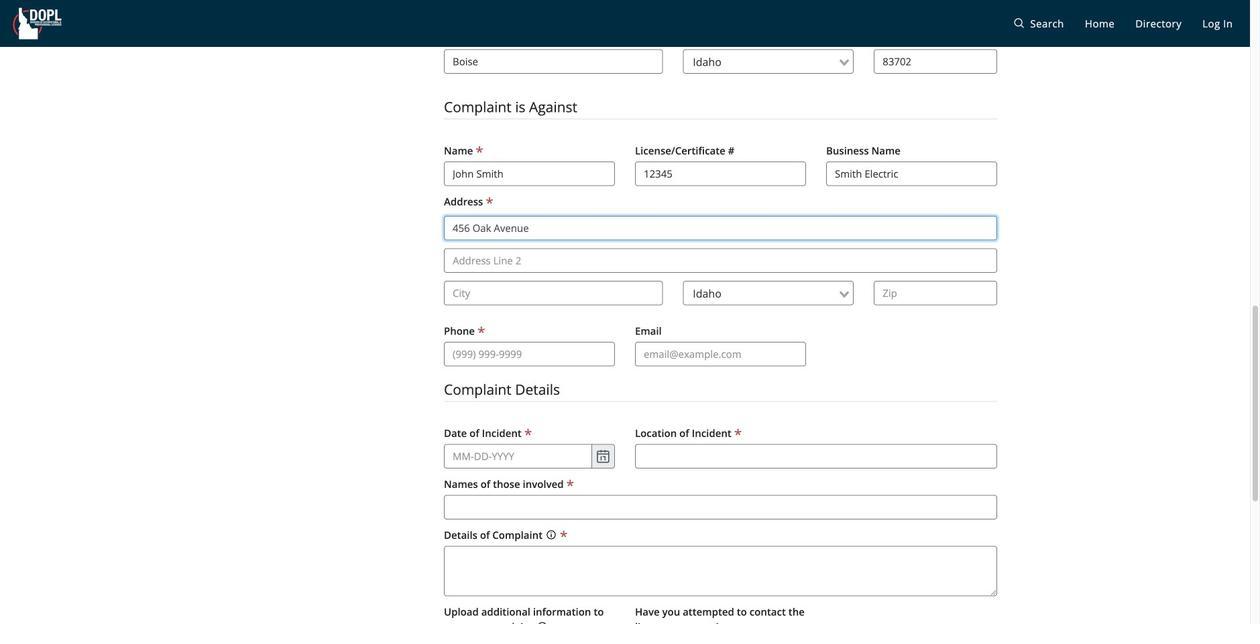 Task type: describe. For each thing, give the bounding box(es) containing it.
email@example.com email field
[[635, 342, 806, 367]]

search for option field for zip text box
[[683, 49, 854, 74]]

date of incident element
[[444, 426, 532, 441]]

info image
[[538, 621, 547, 625]]

address line 1 text field for city text field
[[444, 0, 997, 9]]

Zip text field
[[874, 281, 997, 306]]

search for option field for zip text field at right
[[683, 281, 854, 306]]

location of incident element
[[635, 426, 742, 441]]

search image
[[1014, 17, 1025, 30]]

(999) 999-9999 telephone field
[[444, 342, 615, 367]]

name element
[[444, 143, 484, 158]]

license/certificate # element
[[635, 143, 735, 158]]

email element
[[635, 324, 662, 339]]



Task type: vqa. For each thing, say whether or not it's contained in the screenshot.
'search box' in the Search For Option field
no



Task type: locate. For each thing, give the bounding box(es) containing it.
phone element
[[444, 324, 485, 339]]

address line 1 text field for city text box at the top of page
[[444, 216, 997, 240]]

info image
[[547, 529, 556, 542]]

2 address line 1 text field from the top
[[444, 216, 997, 240]]

Address Line 1 text field
[[444, 0, 997, 9], [444, 216, 997, 240]]

1 vertical spatial address line 2 text field
[[444, 249, 997, 273]]

0 vertical spatial address line 2 text field
[[444, 17, 997, 41]]

2 search for option field from the top
[[683, 281, 854, 306]]

Zip text field
[[874, 49, 997, 74]]

1 address line 2 text field from the top
[[444, 17, 997, 41]]

business name element
[[826, 143, 901, 158]]

0 vertical spatial search for option field
[[683, 49, 854, 74]]

address line 2 text field for city text box at the top of page
[[444, 249, 997, 273]]

Search for option field
[[683, 49, 854, 74], [683, 281, 854, 306]]

None search field
[[685, 282, 837, 305]]

None text field
[[444, 162, 615, 186], [635, 162, 806, 186], [635, 445, 997, 469], [444, 162, 615, 186], [635, 162, 806, 186], [635, 445, 997, 469]]

None search field
[[685, 50, 837, 73]]

Address Line 2 text field
[[444, 17, 997, 41], [444, 249, 997, 273]]

1 address line 1 text field from the top
[[444, 0, 997, 9]]

1 vertical spatial search for option field
[[683, 281, 854, 306]]

1 search for option field from the top
[[683, 49, 854, 74]]

address line 2 text field for city text field
[[444, 17, 997, 41]]

1 vertical spatial address line 1 text field
[[444, 216, 997, 240]]

None text field
[[826, 162, 997, 186], [444, 496, 997, 520], [444, 547, 997, 597], [826, 162, 997, 186], [444, 496, 997, 520], [444, 547, 997, 597]]

MM-DD-YYYY text field
[[444, 445, 592, 469]]

City text field
[[444, 49, 663, 74]]

names of those involved element
[[444, 477, 574, 492]]

0 vertical spatial address line 1 text field
[[444, 0, 997, 9]]

City text field
[[444, 281, 663, 306]]

2 address line 2 text field from the top
[[444, 249, 997, 273]]



